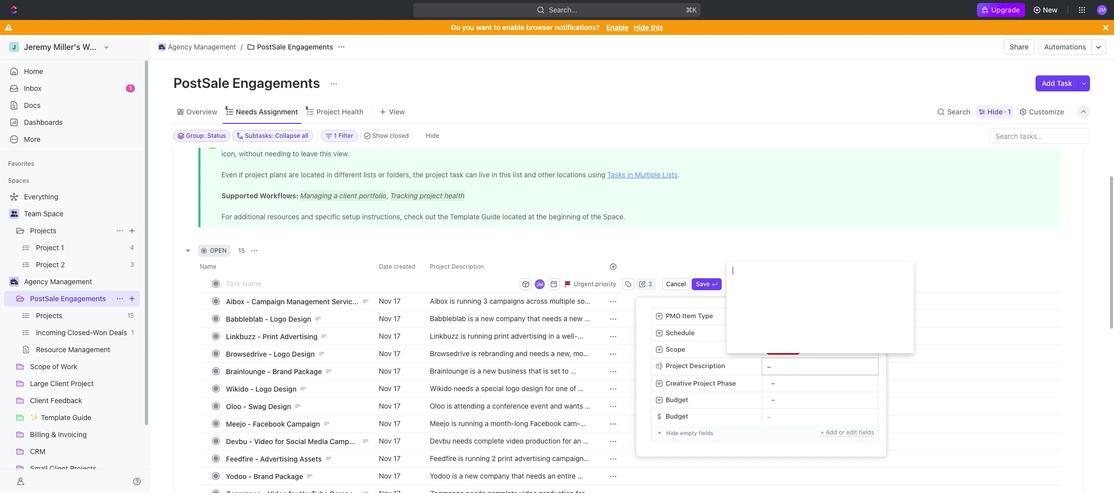 Task type: locate. For each thing, give the bounding box(es) containing it.
campaign up babbleblab - logo design
[[252, 297, 285, 306]]

2 – button from the top
[[763, 393, 879, 409]]

2 horizontal spatial and
[[516, 350, 528, 358]]

social
[[286, 437, 306, 446]]

a
[[557, 332, 560, 341], [551, 350, 555, 358], [476, 385, 479, 393], [460, 472, 463, 481]]

0 horizontal spatial and
[[430, 464, 442, 472]]

linkbuzz up known
[[430, 332, 459, 341]]

0 horizontal spatial devbu
[[226, 437, 247, 446]]

1 vertical spatial – button
[[763, 393, 879, 409]]

new,
[[557, 350, 572, 358]]

- inside devbu - video for social media campaign link
[[249, 437, 252, 446]]

0 vertical spatial postsale engagements
[[257, 43, 333, 51]]

meejo - facebook campaign
[[226, 420, 320, 428]]

1 vertical spatial advertising
[[515, 455, 551, 463]]

advertising up yodoo - brand package
[[260, 455, 298, 463]]

a up package
[[460, 472, 463, 481]]

devbu down meejo
[[226, 437, 247, 446]]

- for aibox
[[246, 297, 250, 306]]

hide for hide 1
[[988, 107, 1003, 116]]

1 horizontal spatial for
[[545, 385, 554, 393]]

devbu
[[430, 437, 451, 446], [226, 437, 247, 446]]

3 button
[[637, 278, 657, 290]]

and inside feedfire is running 2 print advertising campaigns and needs creation of the assets.
[[430, 464, 442, 472]]

- up swag
[[251, 385, 254, 393]]

devbu - video for social media campaign
[[226, 437, 363, 446]]

0 vertical spatial agency
[[168, 43, 192, 51]]

0 horizontal spatial agency management
[[24, 278, 92, 286]]

- inside yodoo - brand package link
[[249, 472, 252, 481]]

tree containing team space
[[4, 189, 140, 494]]

1 vertical spatial agency management
[[24, 278, 92, 286]]

agency management right business time icon
[[24, 278, 92, 286]]

wikido needs a special logo design for one of their sub-brands.
[[430, 385, 578, 402]]

hide inside custom fields element
[[667, 430, 679, 437]]

devbu inside devbu needs complete video production for an upcoming social media campaign.
[[430, 437, 451, 446]]

- left print
[[258, 332, 261, 341]]

advertising up content
[[511, 332, 547, 341]]

is for browsedrive
[[472, 350, 477, 358]]

this
[[651, 23, 663, 32]]

0 horizontal spatial yodoo
[[226, 472, 247, 481]]

logo inside wikido needs a special logo design for one of their sub-brands.
[[506, 385, 520, 393]]

share button
[[1004, 39, 1036, 55]]

home
[[24, 67, 43, 76]]

- right oloo
[[243, 402, 247, 411]]

an inside yodoo is a new company that needs an entire brand package including logo design.
[[548, 472, 556, 481]]

services
[[332, 297, 360, 306]]

2 horizontal spatial postsale
[[257, 43, 286, 51]]

- down "feedfire - advertising assets"
[[249, 472, 252, 481]]

oloo
[[226, 402, 242, 411]]

0 horizontal spatial an
[[548, 472, 556, 481]]

feedfire inside feedfire is running 2 print advertising campaigns and needs creation of the assets.
[[430, 455, 457, 463]]

0 vertical spatial logo
[[506, 385, 520, 393]]

logo.
[[443, 359, 459, 367]]

1 horizontal spatial devbu
[[430, 437, 451, 446]]

is left the rebranding
[[472, 350, 477, 358]]

running for creation
[[466, 455, 490, 463]]

project
[[317, 107, 340, 116], [666, 362, 688, 370], [694, 379, 716, 387]]

0 horizontal spatial feedfire
[[226, 455, 253, 463]]

new button
[[1030, 2, 1064, 18]]

advertising up assets.
[[515, 455, 551, 463]]

task
[[1058, 79, 1073, 88]]

running inside linkbuzz is running print advertising in a well- known magazine and needs content creation.
[[468, 332, 493, 341]]

2 vertical spatial postsale
[[30, 295, 59, 303]]

browsedrive up logo.
[[430, 350, 470, 358]]

user group image
[[10, 211, 18, 217]]

design for oloo - swag design
[[268, 402, 291, 411]]

1 vertical spatial add
[[826, 429, 838, 437]]

– inside button
[[768, 363, 772, 371]]

0 horizontal spatial agency management link
[[24, 274, 138, 290]]

1 horizontal spatial an
[[574, 437, 582, 446]]

save
[[696, 280, 710, 288]]

of inside feedfire is running 2 print advertising campaigns and needs creation of the assets.
[[494, 464, 500, 472]]

1 horizontal spatial feedfire
[[430, 455, 457, 463]]

- inside meejo - facebook campaign "link"
[[248, 420, 251, 428]]

design down brainlounge - brand package
[[274, 385, 297, 393]]

fields right edit
[[859, 429, 875, 437]]

brand
[[273, 367, 292, 376], [254, 472, 273, 481]]

is
[[461, 332, 466, 341], [472, 350, 477, 358], [459, 455, 464, 463], [452, 472, 458, 481]]

video
[[254, 437, 273, 446]]

print up the rebranding
[[494, 332, 509, 341]]

project description
[[666, 362, 726, 370]]

0 vertical spatial print
[[494, 332, 509, 341]]

is inside browsedrive is rebranding and needs a new, mod ern logo.
[[472, 350, 477, 358]]

cancel
[[667, 280, 686, 288]]

agency management left the /
[[168, 43, 236, 51]]

item
[[683, 312, 697, 320]]

0 vertical spatial campaign
[[252, 297, 285, 306]]

budget up empty at the bottom
[[666, 412, 689, 421]]

0 vertical spatial running
[[468, 332, 493, 341]]

1 horizontal spatial yodoo
[[430, 472, 451, 481]]

open
[[210, 247, 227, 255]]

0 vertical spatial add
[[1043, 79, 1056, 88]]

add right +
[[826, 429, 838, 437]]

- right aibox
[[246, 297, 250, 306]]

1 vertical spatial 1
[[1008, 107, 1012, 116]]

- inside the oloo - swag design link
[[243, 402, 247, 411]]

1 vertical spatial –
[[772, 380, 776, 388]]

yodoo up brand at the bottom left
[[430, 472, 451, 481]]

is up magazine
[[461, 332, 466, 341]]

linkbuzz down babbleblab
[[226, 332, 256, 341]]

logo left 'design'
[[506, 385, 520, 393]]

advertising up browsedrive - logo design link
[[280, 332, 318, 341]]

0 vertical spatial –
[[768, 363, 772, 371]]

is inside yodoo is a new company that needs an entire brand package including logo design.
[[452, 472, 458, 481]]

of
[[570, 385, 577, 393], [494, 464, 500, 472]]

- up print
[[265, 315, 268, 323]]

logo up oloo - swag design
[[256, 385, 272, 393]]

browsedrive inside browsedrive is rebranding and needs a new, mod ern logo.
[[430, 350, 470, 358]]

2 vertical spatial logo
[[256, 385, 272, 393]]

1 horizontal spatial project
[[666, 362, 688, 370]]

project left health
[[317, 107, 340, 116]]

search
[[948, 107, 971, 116]]

hide inside button
[[426, 132, 440, 140]]

package down feedfire - advertising assets link
[[275, 472, 303, 481]]

- down video
[[255, 455, 258, 463]]

1 horizontal spatial wikido
[[430, 385, 452, 393]]

complete
[[474, 437, 505, 446]]

0 vertical spatial logo
[[270, 315, 287, 323]]

for left one
[[545, 385, 554, 393]]

print inside linkbuzz is running print advertising in a well- known magazine and needs content creation.
[[494, 332, 509, 341]]

1 vertical spatial agency
[[24, 278, 48, 286]]

postsale engagements link inside sidebar navigation
[[30, 291, 112, 307]]

0 vertical spatial postsale
[[257, 43, 286, 51]]

is inside linkbuzz is running print advertising in a well- known magazine and needs content creation.
[[461, 332, 466, 341]]

empty
[[681, 430, 698, 437]]

for right video
[[275, 437, 284, 446]]

project health link
[[315, 105, 364, 119]]

or
[[839, 429, 845, 437]]

for inside devbu - video for social media campaign link
[[275, 437, 284, 446]]

hide empty fields
[[667, 430, 714, 437]]

– button up set value for budget custom field text box
[[763, 393, 879, 409]]

- for linkbuzz
[[258, 332, 261, 341]]

wikido inside wikido needs a special logo design for one of their sub-brands.
[[430, 385, 452, 393]]

add left task at the right of page
[[1043, 79, 1056, 88]]

- right meejo
[[248, 420, 251, 428]]

design down aibox - campaign management services link on the left bottom of page
[[288, 315, 311, 323]]

logo inside yodoo is a new company that needs an entire brand package including logo design.
[[511, 481, 525, 490]]

- inside 'wikido - logo design' link
[[251, 385, 254, 393]]

0 horizontal spatial wikido
[[226, 385, 249, 393]]

wikido for wikido - logo design
[[226, 385, 249, 393]]

1 vertical spatial postsale engagements link
[[30, 291, 112, 307]]

is left social
[[459, 455, 464, 463]]

Search tasks... text field
[[990, 129, 1090, 144]]

devbu for devbu needs complete video production for an upcoming social media campaign.
[[430, 437, 451, 446]]

0 horizontal spatial for
[[275, 437, 284, 446]]

project down description
[[694, 379, 716, 387]]

0 horizontal spatial management
[[50, 278, 92, 286]]

0 horizontal spatial 1
[[129, 85, 132, 92]]

package inside brainlounge - brand package link
[[294, 367, 322, 376]]

0 horizontal spatial of
[[494, 464, 500, 472]]

wikido up oloo
[[226, 385, 249, 393]]

brand down the browsedrive - logo design
[[273, 367, 292, 376]]

logo up brainlounge - brand package
[[274, 350, 290, 358]]

- inside linkbuzz - print advertising link
[[258, 332, 261, 341]]

brainlounge
[[226, 367, 266, 376]]

logo for babbleblab
[[270, 315, 287, 323]]

running inside feedfire is running 2 print advertising campaigns and needs creation of the assets.
[[466, 455, 490, 463]]

- inside aibox - campaign management services link
[[246, 297, 250, 306]]

running for magazine
[[468, 332, 493, 341]]

1 horizontal spatial of
[[570, 385, 577, 393]]

2 vertical spatial management
[[287, 297, 330, 306]]

is for yodoo
[[452, 472, 458, 481]]

1 vertical spatial engagements
[[233, 75, 320, 91]]

- for browsedrive
[[269, 350, 272, 358]]

dashboards link
[[4, 115, 140, 131]]

campaign
[[252, 297, 285, 306], [287, 420, 320, 428], [330, 437, 363, 446]]

linkbuzz inside linkbuzz is running print advertising in a well- known magazine and needs content creation.
[[430, 332, 459, 341]]

agency
[[168, 43, 192, 51], [24, 278, 48, 286]]

budget down creative
[[666, 396, 689, 404]]

0 horizontal spatial agency
[[24, 278, 48, 286]]

yodoo for yodoo - brand package
[[226, 472, 247, 481]]

search button
[[935, 105, 974, 119]]

wikido up their
[[430, 385, 452, 393]]

Task Name text field
[[226, 276, 518, 292]]

1 vertical spatial package
[[275, 472, 303, 481]]

brainlounge - brand package link
[[224, 364, 371, 379]]

1 horizontal spatial campaign
[[287, 420, 320, 428]]

1 vertical spatial running
[[466, 455, 490, 463]]

0 vertical spatial agency management link
[[156, 41, 239, 53]]

campaign inside "link"
[[287, 420, 320, 428]]

2 horizontal spatial for
[[563, 437, 572, 446]]

1 vertical spatial an
[[548, 472, 556, 481]]

1 horizontal spatial agency management
[[168, 43, 236, 51]]

logo for wikido
[[256, 385, 272, 393]]

an left entire
[[548, 472, 556, 481]]

needs inside devbu needs complete video production for an upcoming social media campaign.
[[453, 437, 473, 446]]

of right one
[[570, 385, 577, 393]]

is up package
[[452, 472, 458, 481]]

agency right business time image
[[168, 43, 192, 51]]

needs assignment
[[236, 107, 298, 116]]

needs inside feedfire is running 2 print advertising campaigns and needs creation of the assets.
[[444, 464, 464, 472]]

campaign down the oloo - swag design link
[[287, 420, 320, 428]]

0 vertical spatial postsale engagements link
[[245, 41, 336, 53]]

1 vertical spatial budget
[[666, 412, 689, 421]]

0 vertical spatial management
[[194, 43, 236, 51]]

- left video
[[249, 437, 252, 446]]

sidebar navigation
[[0, 35, 150, 494]]

swag
[[248, 402, 267, 411]]

0 horizontal spatial add
[[826, 429, 838, 437]]

1 vertical spatial brand
[[254, 472, 273, 481]]

logo
[[506, 385, 520, 393], [511, 481, 525, 490]]

a up brands.
[[476, 385, 479, 393]]

print up the
[[498, 455, 513, 463]]

description
[[690, 362, 726, 370]]

0 vertical spatial of
[[570, 385, 577, 393]]

- for oloo
[[243, 402, 247, 411]]

design up meejo - facebook campaign
[[268, 402, 291, 411]]

1 vertical spatial management
[[50, 278, 92, 286]]

an inside devbu needs complete video production for an upcoming social media campaign.
[[574, 437, 582, 446]]

design
[[288, 315, 311, 323], [292, 350, 315, 358], [274, 385, 297, 393], [268, 402, 291, 411]]

0 vertical spatial budget
[[666, 396, 689, 404]]

running up magazine
[[468, 332, 493, 341]]

an
[[574, 437, 582, 446], [548, 472, 556, 481]]

1 vertical spatial logo
[[274, 350, 290, 358]]

design for browsedrive - logo design
[[292, 350, 315, 358]]

is for feedfire
[[459, 455, 464, 463]]

1 horizontal spatial and
[[486, 341, 498, 350]]

yodoo down "feedfire - advertising assets"
[[226, 472, 247, 481]]

needs inside browsedrive is rebranding and needs a new, mod ern logo.
[[530, 350, 549, 358]]

devbu - video for social media campaign link
[[224, 434, 371, 449]]

3
[[649, 280, 653, 288]]

Set value for Budget Custom Field text field
[[763, 409, 879, 425]]

– button for creative project phase
[[763, 376, 879, 392]]

management
[[194, 43, 236, 51], [50, 278, 92, 286], [287, 297, 330, 306]]

- inside brainlounge - brand package link
[[267, 367, 271, 376]]

1 vertical spatial advertising
[[260, 455, 298, 463]]

running
[[468, 332, 493, 341], [466, 455, 490, 463]]

0 horizontal spatial postsale
[[30, 295, 59, 303]]

package inside yodoo - brand package link
[[275, 472, 303, 481]]

feedfire up yodoo - brand package
[[226, 455, 253, 463]]

do you want to enable browser notifications? enable hide this
[[451, 23, 663, 32]]

2 vertical spatial engagements
[[61, 295, 106, 303]]

feedfire up brand at the bottom left
[[430, 455, 457, 463]]

- inside browsedrive - logo design link
[[269, 350, 272, 358]]

1 vertical spatial of
[[494, 464, 500, 472]]

logo up linkbuzz - print advertising
[[270, 315, 287, 323]]

1 vertical spatial postsale
[[174, 75, 230, 91]]

project down 'scope'
[[666, 362, 688, 370]]

yodoo inside yodoo is a new company that needs an entire brand package including logo design.
[[430, 472, 451, 481]]

advertising
[[511, 332, 547, 341], [515, 455, 551, 463]]

special
[[481, 385, 504, 393]]

babbleblab - logo design
[[226, 315, 311, 323]]

0 vertical spatial an
[[574, 437, 582, 446]]

2 horizontal spatial campaign
[[330, 437, 363, 446]]

pmo item type
[[666, 312, 714, 320]]

browsedrive up the brainlounge on the bottom
[[226, 350, 267, 358]]

2 horizontal spatial project
[[694, 379, 716, 387]]

docs link
[[4, 98, 140, 114]]

-
[[246, 297, 250, 306], [265, 315, 268, 323], [258, 332, 261, 341], [269, 350, 272, 358], [267, 367, 271, 376], [251, 385, 254, 393], [243, 402, 247, 411], [248, 420, 251, 428], [249, 437, 252, 446], [255, 455, 258, 463], [249, 472, 252, 481]]

agency management
[[168, 43, 236, 51], [24, 278, 92, 286]]

a inside browsedrive is rebranding and needs a new, mod ern logo.
[[551, 350, 555, 358]]

1 vertical spatial agency management link
[[24, 274, 138, 290]]

1 horizontal spatial linkbuzz
[[430, 332, 459, 341]]

logo down the that
[[511, 481, 525, 490]]

0 vertical spatial project
[[317, 107, 340, 116]]

edit
[[847, 429, 858, 437]]

fields
[[859, 429, 875, 437], [699, 430, 714, 437]]

- down print
[[269, 350, 272, 358]]

0 vertical spatial brand
[[273, 367, 292, 376]]

0 horizontal spatial project
[[317, 107, 340, 116]]

- inside babbleblab - logo design link
[[265, 315, 268, 323]]

wikido for wikido needs a special logo design for one of their sub-brands.
[[430, 385, 452, 393]]

devbu up "upcoming"
[[430, 437, 451, 446]]

1 vertical spatial print
[[498, 455, 513, 463]]

cancel button
[[663, 278, 690, 290]]

package up 'wikido - logo design' link on the left bottom of the page
[[294, 367, 322, 376]]

1 horizontal spatial add
[[1043, 79, 1056, 88]]

running up creation
[[466, 455, 490, 463]]

0 vertical spatial – button
[[763, 376, 879, 392]]

0 vertical spatial package
[[294, 367, 322, 376]]

mod
[[574, 350, 591, 358]]

new
[[1044, 6, 1058, 14]]

a left the new,
[[551, 350, 555, 358]]

linkbuzz
[[430, 332, 459, 341], [226, 332, 256, 341]]

1 vertical spatial logo
[[511, 481, 525, 490]]

1 vertical spatial campaign
[[287, 420, 320, 428]]

aibox - campaign management services
[[226, 297, 360, 306]]

0 horizontal spatial postsale engagements link
[[30, 291, 112, 307]]

needs
[[236, 107, 257, 116]]

2 vertical spatial –
[[772, 396, 776, 404]]

agency right business time icon
[[24, 278, 48, 286]]

0 horizontal spatial campaign
[[252, 297, 285, 306]]

for up "campaigns"
[[563, 437, 572, 446]]

brand down "feedfire - advertising assets"
[[254, 472, 273, 481]]

postsale inside sidebar navigation
[[30, 295, 59, 303]]

0 horizontal spatial browsedrive
[[226, 350, 267, 358]]

hide button
[[422, 130, 444, 142]]

1 horizontal spatial agency
[[168, 43, 192, 51]]

a inside linkbuzz is running print advertising in a well- known magazine and needs content creation.
[[557, 332, 560, 341]]

add task
[[1043, 79, 1073, 88]]

brand for brainlounge
[[273, 367, 292, 376]]

- down the browsedrive - logo design
[[267, 367, 271, 376]]

a right in
[[557, 332, 560, 341]]

feedfire
[[430, 455, 457, 463], [226, 455, 253, 463]]

engagements
[[288, 43, 333, 51], [233, 75, 320, 91], [61, 295, 106, 303]]

meejo
[[226, 420, 246, 428]]

design down linkbuzz - print advertising link
[[292, 350, 315, 358]]

⌘k
[[686, 6, 697, 14]]

1 horizontal spatial browsedrive
[[430, 350, 470, 358]]

overview link
[[185, 105, 217, 119]]

budget
[[666, 396, 689, 404], [666, 412, 689, 421]]

needs
[[500, 341, 520, 350], [530, 350, 549, 358], [454, 385, 474, 393], [453, 437, 473, 446], [444, 464, 464, 472], [526, 472, 546, 481]]

of down 2
[[494, 464, 500, 472]]

one
[[556, 385, 568, 393]]

an up "campaigns"
[[574, 437, 582, 446]]

design for wikido - logo design
[[274, 385, 297, 393]]

1 vertical spatial project
[[666, 362, 688, 370]]

a inside yodoo is a new company that needs an entire brand package including logo design.
[[460, 472, 463, 481]]

1 – button from the top
[[763, 376, 879, 392]]

campaign right media
[[330, 437, 363, 446]]

for inside devbu needs complete video production for an upcoming social media campaign.
[[563, 437, 572, 446]]

– text field
[[727, 262, 914, 354]]

0 vertical spatial advertising
[[511, 332, 547, 341]]

logo for browsedrive
[[274, 350, 290, 358]]

print
[[494, 332, 509, 341], [498, 455, 513, 463]]

inbox
[[24, 84, 42, 93]]

fields right empty at the bottom
[[699, 430, 714, 437]]

production
[[526, 437, 561, 446]]

tree
[[4, 189, 140, 494]]

is inside feedfire is running 2 print advertising campaigns and needs creation of the assets.
[[459, 455, 464, 463]]

– button down – button
[[763, 376, 879, 392]]

browsedrive for browsedrive is rebranding and needs a new, mod ern logo.
[[430, 350, 470, 358]]

0 horizontal spatial fields
[[699, 430, 714, 437]]

custom fields element
[[652, 308, 879, 442]]

- inside feedfire - advertising assets link
[[255, 455, 258, 463]]



Task type: describe. For each thing, give the bounding box(es) containing it.
1 horizontal spatial 1
[[1008, 107, 1012, 116]]

wikido - logo design link
[[224, 382, 371, 396]]

1 inside sidebar navigation
[[129, 85, 132, 92]]

engagements inside sidebar navigation
[[61, 295, 106, 303]]

brand for yodoo
[[254, 472, 273, 481]]

+ add or edit fields
[[821, 429, 875, 437]]

is for linkbuzz
[[461, 332, 466, 341]]

notifications?
[[555, 23, 600, 32]]

creation
[[466, 464, 492, 472]]

management inside sidebar navigation
[[50, 278, 92, 286]]

overview
[[187, 107, 217, 116]]

to
[[494, 23, 501, 32]]

known
[[430, 341, 451, 350]]

browsedrive is rebranding and needs a new, mod ern logo. button
[[424, 345, 598, 367]]

video
[[506, 437, 524, 446]]

babbleblab
[[226, 315, 263, 323]]

feedfire for feedfire - advertising assets
[[226, 455, 253, 463]]

do
[[451, 23, 461, 32]]

agency management inside tree
[[24, 278, 92, 286]]

save button
[[692, 278, 722, 290]]

health
[[342, 107, 364, 116]]

media
[[308, 437, 328, 446]]

devbu needs complete video production for an upcoming social media campaign.
[[430, 437, 583, 455]]

0 vertical spatial agency management
[[168, 43, 236, 51]]

you
[[462, 23, 474, 32]]

well-
[[562, 332, 578, 341]]

- for wikido
[[251, 385, 254, 393]]

– button for budget
[[763, 393, 879, 409]]

space
[[43, 210, 63, 218]]

upgrade
[[992, 6, 1021, 14]]

projects link
[[30, 223, 112, 239]]

share
[[1010, 43, 1030, 51]]

hide for hide empty fields
[[667, 430, 679, 437]]

print
[[263, 332, 278, 341]]

projects
[[30, 227, 56, 235]]

2 vertical spatial campaign
[[330, 437, 363, 446]]

linkbuzz for linkbuzz is running print advertising in a well- known magazine and needs content creation.
[[430, 332, 459, 341]]

1 vertical spatial postsale engagements
[[174, 75, 323, 91]]

business time image
[[10, 279, 18, 285]]

+
[[821, 429, 825, 437]]

- for meejo
[[248, 420, 251, 428]]

campaigns
[[553, 455, 588, 463]]

feedfire for feedfire is running 2 print advertising campaigns and needs creation of the assets.
[[430, 455, 457, 463]]

automations button
[[1040, 40, 1092, 55]]

dashboards
[[24, 118, 63, 127]]

yodoo for yodoo is a new company that needs an entire brand package including logo design.
[[430, 472, 451, 481]]

print inside feedfire is running 2 print advertising campaigns and needs creation of the assets.
[[498, 455, 513, 463]]

linkbuzz is running print advertising in a well- known magazine and needs content creation. button
[[424, 328, 598, 350]]

devbu for devbu - video for social media campaign
[[226, 437, 247, 446]]

oloo - swag design
[[226, 402, 291, 411]]

the
[[502, 464, 513, 472]]

phase
[[718, 379, 737, 387]]

yodoo - brand package link
[[224, 469, 371, 484]]

package for yodoo - brand package
[[275, 472, 303, 481]]

agency inside sidebar navigation
[[24, 278, 48, 286]]

assets.
[[515, 464, 537, 472]]

search...
[[549, 6, 578, 14]]

– for description
[[768, 363, 772, 371]]

browsedrive - logo design link
[[224, 347, 371, 361]]

– for project
[[772, 380, 776, 388]]

ern
[[430, 359, 441, 367]]

1 horizontal spatial agency management link
[[156, 41, 239, 53]]

add task button
[[1037, 76, 1079, 92]]

- for devbu
[[249, 437, 252, 446]]

creation.
[[548, 341, 576, 350]]

meejo - facebook campaign link
[[224, 417, 371, 431]]

and inside linkbuzz is running print advertising in a well- known magazine and needs content creation.
[[486, 341, 498, 350]]

postsale engagements inside tree
[[30, 295, 106, 303]]

browser
[[527, 23, 553, 32]]

upgrade link
[[978, 3, 1026, 17]]

that
[[512, 472, 525, 481]]

favorites
[[8, 160, 34, 168]]

1 horizontal spatial postsale
[[174, 75, 230, 91]]

1 horizontal spatial management
[[194, 43, 236, 51]]

project for project health
[[317, 107, 340, 116]]

linkbuzz - print advertising
[[226, 332, 318, 341]]

advertising inside linkbuzz is running print advertising in a well- known magazine and needs content creation.
[[511, 332, 547, 341]]

add inside custom fields element
[[826, 429, 838, 437]]

pmo
[[666, 312, 681, 320]]

home link
[[4, 64, 140, 80]]

and inside browsedrive is rebranding and needs a new, mod ern logo.
[[516, 350, 528, 358]]

a inside wikido needs a special logo design for one of their sub-brands.
[[476, 385, 479, 393]]

browsedrive - logo design
[[226, 350, 315, 358]]

design for babbleblab - logo design
[[288, 315, 311, 323]]

for inside wikido needs a special logo design for one of their sub-brands.
[[545, 385, 554, 393]]

- for feedfire
[[255, 455, 258, 463]]

design
[[522, 385, 543, 393]]

feedfire is running 2 print advertising campaigns and needs creation of the assets. button
[[424, 450, 598, 472]]

2 horizontal spatial management
[[287, 297, 330, 306]]

hide for hide
[[426, 132, 440, 140]]

business time image
[[159, 45, 165, 50]]

magazine
[[453, 341, 484, 350]]

browsedrive for browsedrive - logo design
[[226, 350, 267, 358]]

advertising inside feedfire is running 2 print advertising campaigns and needs creation of the assets.
[[515, 455, 551, 463]]

1 horizontal spatial fields
[[859, 429, 875, 437]]

package for brainlounge - brand package
[[294, 367, 322, 376]]

spaces
[[8, 177, 29, 185]]

needs inside wikido needs a special logo design for one of their sub-brands.
[[454, 385, 474, 393]]

needs assignment link
[[234, 105, 298, 119]]

tree inside sidebar navigation
[[4, 189, 140, 494]]

feedfire - advertising assets link
[[224, 452, 371, 466]]

automations
[[1045, 43, 1087, 51]]

upcoming
[[430, 446, 462, 455]]

team space
[[24, 210, 63, 218]]

project health
[[317, 107, 364, 116]]

schedule
[[666, 329, 695, 337]]

content
[[522, 341, 546, 350]]

creative
[[666, 379, 692, 387]]

linkbuzz is running print advertising in a well- known magazine and needs content creation.
[[430, 332, 578, 350]]

2 vertical spatial project
[[694, 379, 716, 387]]

of inside wikido needs a special logo design for one of their sub-brands.
[[570, 385, 577, 393]]

facebook
[[253, 420, 285, 428]]

1 budget from the top
[[666, 396, 689, 404]]

feedfire is running 2 print advertising campaigns and needs creation of the assets.
[[430, 455, 590, 472]]

add inside add task button
[[1043, 79, 1056, 88]]

2 budget from the top
[[666, 412, 689, 421]]

brands.
[[462, 394, 486, 402]]

project for project description
[[666, 362, 688, 370]]

needs inside yodoo is a new company that needs an entire brand package including logo design.
[[526, 472, 546, 481]]

- for brainlounge
[[267, 367, 271, 376]]

babbleblab - logo design link
[[224, 312, 371, 326]]

assignment
[[259, 107, 298, 116]]

their
[[430, 394, 445, 402]]

design.
[[527, 481, 551, 490]]

15
[[238, 247, 245, 255]]

0 vertical spatial engagements
[[288, 43, 333, 51]]

0 vertical spatial advertising
[[280, 332, 318, 341]]

want
[[476, 23, 492, 32]]

media
[[485, 446, 504, 455]]

oloo - swag design link
[[224, 399, 371, 414]]

sub-
[[447, 394, 462, 402]]

feedfire - advertising assets
[[226, 455, 322, 463]]

yodoo is a new company that needs an entire brand package including logo design. button
[[424, 468, 598, 490]]

entire
[[558, 472, 576, 481]]

yodoo is a new company that needs an entire brand package including logo design.
[[430, 472, 578, 490]]

browsedrive is rebranding and needs a new, mod ern logo.
[[430, 350, 591, 367]]

enable
[[607, 23, 629, 32]]

linkbuzz for linkbuzz - print advertising
[[226, 332, 256, 341]]

- for yodoo
[[249, 472, 252, 481]]

- for babbleblab
[[265, 315, 268, 323]]

needs inside linkbuzz is running print advertising in a well- known magazine and needs content creation.
[[500, 341, 520, 350]]

yodoo - brand package
[[226, 472, 303, 481]]



Task type: vqa. For each thing, say whether or not it's contained in the screenshot.
Task name or type '/' for commands text box
no



